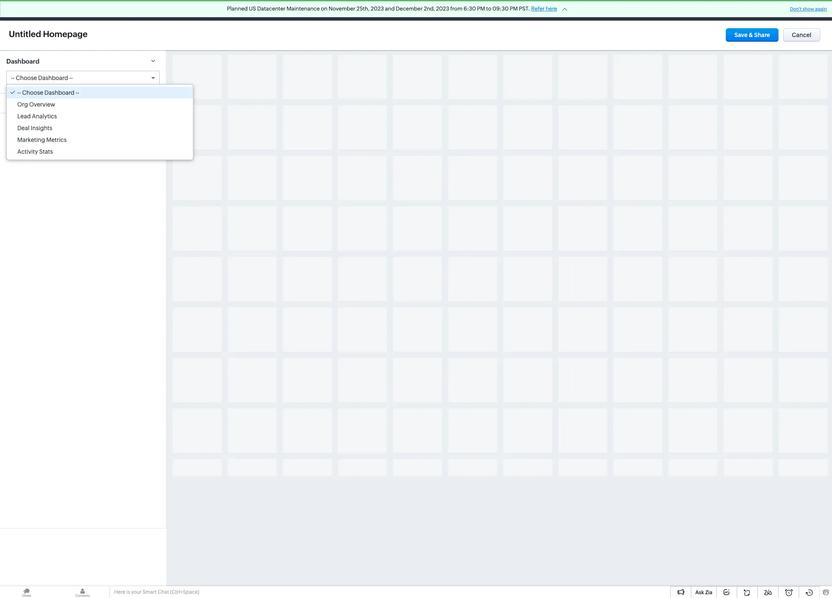 Task type: locate. For each thing, give the bounding box(es) containing it.
sales orders
[[454, 7, 488, 14]]

-- choose dashboard -- inside tree
[[17, 90, 79, 96]]

cancel
[[792, 32, 812, 38]]

show
[[803, 6, 815, 11]]

1 2023 from the left
[[371, 5, 384, 12]]

refer
[[531, 5, 545, 12]]

1 horizontal spatial 2023
[[436, 5, 450, 12]]

None text field
[[6, 28, 111, 40]]

pm left pst.
[[510, 5, 518, 12]]

quotes link
[[413, 0, 447, 20]]

calls
[[281, 7, 295, 14]]

view
[[31, 100, 46, 108]]

2023 right 2nd,
[[436, 5, 450, 12]]

0 vertical spatial choose
[[16, 75, 37, 82]]

lead
[[17, 113, 31, 120]]

tree
[[7, 85, 193, 160]]

choose up the custom view
[[16, 75, 37, 82]]

create menu element
[[684, 0, 705, 20]]

projects
[[538, 7, 560, 14]]

0 horizontal spatial pm
[[477, 5, 485, 12]]

-- choose dashboard --
[[11, 75, 73, 82], [17, 90, 79, 96]]

0 horizontal spatial 2023
[[371, 5, 384, 12]]

activity
[[17, 149, 38, 155]]

save
[[735, 32, 748, 38]]

sales orders link
[[447, 0, 495, 20]]

don't show again
[[790, 6, 827, 11]]

2 vertical spatial dashboard
[[44, 90, 74, 96]]

dashboard
[[6, 58, 39, 65], [38, 75, 68, 82], [44, 90, 74, 96]]

-- choose dashboard -- up overview on the top of the page
[[17, 90, 79, 96]]

2023 left and
[[371, 5, 384, 12]]

from
[[451, 5, 463, 12]]

choose inside tree
[[22, 90, 43, 96]]

and
[[385, 5, 395, 12]]

1 horizontal spatial analytics
[[343, 7, 368, 14]]

marketing
[[17, 137, 45, 143]]

november
[[329, 5, 356, 12]]

profile image
[[795, 4, 808, 17]]

services
[[502, 7, 525, 14]]

2023
[[371, 5, 384, 12], [436, 5, 450, 12]]

create menu image
[[689, 5, 700, 15]]

stats
[[39, 149, 53, 155]]

choose inside field
[[16, 75, 37, 82]]

0 horizontal spatial analytics
[[32, 113, 57, 120]]

datacenter
[[257, 5, 286, 12]]

choose for -- choose dashboard -- field at left
[[16, 75, 37, 82]]

trial
[[661, 4, 672, 10]]

tasks link
[[207, 0, 236, 20]]

analytics
[[343, 7, 368, 14], [32, 113, 57, 120]]

org overview
[[17, 101, 55, 108]]

1 vertical spatial analytics
[[32, 113, 57, 120]]

ask
[[696, 590, 705, 596]]

-- Choose Dashboard -- field
[[7, 71, 159, 84]]

1 vertical spatial -- choose dashboard --
[[17, 90, 79, 96]]

don't show again link
[[790, 6, 827, 11]]

maintenance
[[287, 5, 320, 12]]

25th,
[[357, 5, 370, 12]]

1 vertical spatial dashboard
[[38, 75, 68, 82]]

pst.
[[519, 5, 530, 12]]

dashboard inside tree
[[44, 90, 74, 96]]

search image
[[710, 7, 717, 14]]

1 horizontal spatial pm
[[510, 5, 518, 12]]

custom
[[6, 100, 30, 108]]

meetings
[[243, 7, 268, 14]]

products link
[[375, 0, 413, 20]]

metrics
[[46, 137, 67, 143]]

services link
[[495, 0, 532, 20]]

0 vertical spatial -- choose dashboard --
[[11, 75, 73, 82]]

-- choose dashboard -- inside field
[[11, 75, 73, 82]]

smart
[[143, 590, 157, 596]]

planned us datacenter maintenance on november 25th, 2023 and december 2nd, 2023 from 6:30 pm to 09:30 pm pst. refer here
[[227, 5, 557, 12]]

pm left to
[[477, 5, 485, 12]]

choose up org overview
[[22, 90, 43, 96]]

-- choose dashboard -- for -- choose dashboard -- field at left
[[11, 75, 73, 82]]

-- choose dashboard -- up view
[[11, 75, 73, 82]]

analytics inside tree
[[32, 113, 57, 120]]

meetings link
[[236, 0, 275, 20]]

your
[[131, 590, 142, 596]]

signals element
[[722, 0, 738, 21]]

0 vertical spatial analytics
[[343, 7, 368, 14]]

pm
[[477, 5, 485, 12], [510, 5, 518, 12]]

choose for tree containing -- choose dashboard --
[[22, 90, 43, 96]]

dashboard inside field
[[38, 75, 68, 82]]

-
[[11, 75, 13, 82], [13, 75, 15, 82], [69, 75, 71, 82], [71, 75, 73, 82], [17, 90, 19, 96], [19, 90, 21, 96], [76, 90, 78, 96], [77, 90, 79, 96]]

09:30
[[493, 5, 509, 12]]

contacts image
[[56, 587, 109, 599]]

december
[[396, 5, 423, 12]]

analytics right on
[[343, 7, 368, 14]]

ask zia
[[696, 590, 713, 596]]

enterprise-trial upgrade
[[634, 4, 672, 16]]

1 vertical spatial choose
[[22, 90, 43, 96]]

upgrade
[[641, 11, 665, 16]]

6:30
[[464, 5, 476, 12]]

dashboard for -- choose dashboard -- field at left
[[38, 75, 68, 82]]

zia
[[706, 590, 713, 596]]

cancel button
[[784, 28, 821, 42]]

analytics down overview on the top of the page
[[32, 113, 57, 120]]

custom view
[[6, 100, 46, 108]]

choose
[[16, 75, 37, 82], [22, 90, 43, 96]]

is
[[126, 590, 130, 596]]



Task type: describe. For each thing, give the bounding box(es) containing it.
lead analytics
[[17, 113, 57, 120]]

dashboard for tree containing -- choose dashboard --
[[44, 90, 74, 96]]

to
[[486, 5, 492, 12]]

on
[[321, 5, 328, 12]]

share
[[755, 32, 771, 38]]

2nd,
[[424, 5, 435, 12]]

search element
[[705, 0, 722, 21]]

profile element
[[790, 0, 813, 20]]

deal
[[17, 125, 30, 132]]

org
[[17, 101, 28, 108]]

reports link
[[302, 0, 337, 20]]

again
[[816, 6, 827, 11]]

signals image
[[727, 7, 733, 14]]

analytics link
[[337, 0, 375, 20]]

calls link
[[275, 0, 302, 20]]

here is your smart chat (ctrl+space)
[[114, 590, 199, 596]]

projects link
[[532, 0, 567, 20]]

chat
[[158, 590, 169, 596]]

sales
[[454, 7, 468, 14]]

0 vertical spatial dashboard
[[6, 58, 39, 65]]

&
[[749, 32, 753, 38]]

save & share
[[735, 32, 771, 38]]

planned
[[227, 5, 248, 12]]

tree containing -- choose dashboard --
[[7, 85, 193, 160]]

chats image
[[0, 587, 53, 599]]

orders
[[469, 7, 488, 14]]

quotes
[[420, 7, 440, 14]]

-- choose dashboard -- for tree containing -- choose dashboard --
[[17, 90, 79, 96]]

tasks
[[214, 7, 229, 14]]

reports
[[308, 7, 330, 14]]

marketplace element
[[755, 0, 773, 20]]

insights
[[31, 125, 52, 132]]

don't
[[790, 6, 802, 11]]

custom view link
[[0, 93, 166, 113]]

overview
[[29, 101, 55, 108]]

refer here link
[[531, 5, 557, 12]]

setup element
[[773, 0, 790, 21]]

2 2023 from the left
[[436, 5, 450, 12]]

products
[[382, 7, 406, 14]]

2 pm from the left
[[510, 5, 518, 12]]

dashboard link
[[0, 51, 166, 71]]

marketing metrics
[[17, 137, 67, 143]]

here
[[114, 590, 125, 596]]

1 pm from the left
[[477, 5, 485, 12]]

deal insights
[[17, 125, 52, 132]]

us
[[249, 5, 256, 12]]

save & share button
[[726, 28, 779, 42]]

here
[[546, 5, 557, 12]]

(ctrl+space)
[[170, 590, 199, 596]]

activity stats
[[17, 149, 53, 155]]

enterprise-
[[634, 4, 661, 10]]



Task type: vqa. For each thing, say whether or not it's contained in the screenshot.
and
yes



